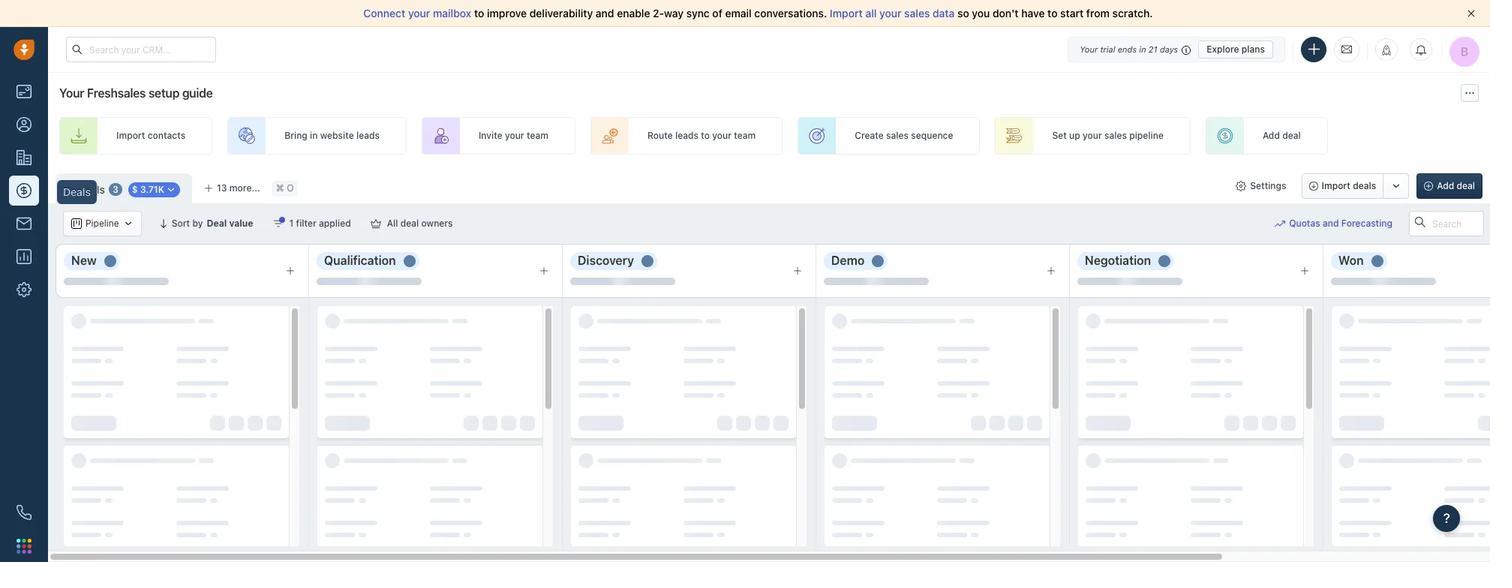 Task type: locate. For each thing, give the bounding box(es) containing it.
demo
[[831, 254, 865, 268]]

0 horizontal spatial your
[[59, 86, 84, 100]]

1 horizontal spatial deal
[[1283, 130, 1301, 141]]

$ 2.56k button
[[1146, 275, 1207, 291]]

1 horizontal spatial $ 0 button
[[892, 275, 933, 291]]

weighted down "qualification"
[[317, 277, 358, 288]]

weighted down discovery
[[571, 277, 611, 288]]

container_wx8msf4aqz5i3rn1 image
[[1236, 181, 1247, 191], [166, 185, 176, 195], [71, 218, 82, 229], [123, 218, 133, 229], [273, 218, 283, 229], [370, 218, 381, 229]]

all for deal
[[387, 218, 398, 229]]

your left the freshsales
[[59, 86, 84, 100]]

import for import deals
[[1322, 180, 1351, 191]]

1 horizontal spatial and
[[1323, 218, 1339, 229]]

invite your team
[[479, 130, 548, 141]]

$ 30 button
[[385, 275, 431, 291]]

1.12k
[[147, 277, 170, 288]]

$ inside button
[[139, 277, 145, 288]]

weighted
[[65, 277, 105, 288], [317, 277, 358, 288], [571, 277, 611, 288], [825, 277, 865, 288], [1078, 277, 1119, 288], [1332, 277, 1372, 288]]

and inside 'link'
[[1323, 218, 1339, 229]]

value
[[229, 218, 253, 229], [107, 277, 130, 288], [360, 277, 383, 288], [614, 277, 636, 288], [868, 277, 890, 288], [1121, 277, 1144, 288], [1375, 277, 1397, 288]]

container_wx8msf4aqz5i3rn1 image inside 1 filter applied 'button'
[[273, 218, 283, 229]]

weighted value down the demo
[[825, 277, 890, 288]]

container_wx8msf4aqz5i3rn1 image up "qualification"
[[370, 218, 381, 229]]

1 horizontal spatial all
[[387, 218, 398, 229]]

1 vertical spatial and
[[1323, 218, 1339, 229]]

weighted for demo
[[825, 277, 865, 288]]

quotas and forecasting
[[1289, 218, 1393, 229]]

1 horizontal spatial add deal
[[1437, 180, 1475, 191]]

weighted down negotiation
[[1078, 277, 1119, 288]]

route
[[648, 130, 673, 141]]

add deal up search field
[[1437, 180, 1475, 191]]

1 horizontal spatial to
[[701, 130, 710, 141]]

deal up settings
[[1283, 130, 1301, 141]]

connect your mailbox link
[[363, 7, 474, 20]]

4 weighted value from the left
[[825, 277, 890, 288]]

you
[[972, 7, 990, 20]]

1 vertical spatial add
[[1437, 180, 1454, 191]]

2 vertical spatial deal
[[401, 218, 419, 229]]

2 weighted from the left
[[317, 277, 358, 288]]

guide
[[182, 86, 213, 100]]

1 horizontal spatial leads
[[675, 130, 699, 141]]

$ 0 for demo
[[899, 277, 913, 288]]

invite your team link
[[422, 117, 575, 155]]

your
[[1080, 44, 1098, 54], [59, 86, 84, 100]]

1 up the $ 2.56k at the right
[[1165, 255, 1169, 267]]

settings button
[[1229, 173, 1294, 199]]

your right all
[[880, 7, 902, 20]]

sales
[[904, 7, 930, 20], [886, 130, 909, 141], [1105, 130, 1127, 141]]

close image
[[1468, 10, 1475, 17]]

from
[[1087, 7, 1110, 20]]

0 horizontal spatial to
[[474, 7, 484, 20]]

1 weighted value from the left
[[65, 277, 130, 288]]

0 horizontal spatial all
[[63, 183, 76, 196]]

import left all
[[830, 7, 863, 20]]

import left contacts
[[116, 130, 145, 141]]

deal up search field
[[1457, 180, 1475, 191]]

value for new
[[107, 277, 130, 288]]

weighted value down the new
[[65, 277, 130, 288]]

container_wx8msf4aqz5i3rn1 image left settings
[[1236, 181, 1247, 191]]

to
[[474, 7, 484, 20], [1048, 7, 1058, 20], [701, 130, 710, 141]]

negotiation
[[1085, 254, 1151, 268]]

3 $ 0 button from the left
[[1399, 275, 1440, 291]]

5 weighted value from the left
[[1078, 277, 1144, 288]]

1 leads from the left
[[356, 130, 380, 141]]

0 horizontal spatial and
[[596, 7, 614, 20]]

team
[[527, 130, 548, 141], [734, 130, 756, 141]]

add deal up settings
[[1263, 130, 1301, 141]]

your left mailbox
[[408, 7, 430, 20]]

0 vertical spatial import
[[830, 7, 863, 20]]

weighted value
[[65, 277, 130, 288], [317, 277, 383, 288], [571, 277, 636, 288], [825, 277, 890, 288], [1078, 277, 1144, 288], [1332, 277, 1397, 288]]

in left 21
[[1139, 44, 1146, 54]]

weighted down won in the right of the page
[[1332, 277, 1372, 288]]

all
[[63, 183, 76, 196], [387, 218, 398, 229]]

all left 3
[[63, 183, 76, 196]]

and left enable
[[596, 7, 614, 20]]

2 horizontal spatial $ 0
[[1406, 277, 1420, 288]]

0 vertical spatial add deal
[[1263, 130, 1301, 141]]

and right quotas
[[1323, 218, 1339, 229]]

1 left filter on the left top of page
[[289, 218, 294, 229]]

in right the bring
[[310, 130, 318, 141]]

your
[[408, 7, 430, 20], [880, 7, 902, 20], [505, 130, 524, 141], [712, 130, 732, 141], [1083, 130, 1102, 141]]

deals for all
[[78, 183, 105, 196]]

1 horizontal spatial team
[[734, 130, 756, 141]]

add deal link
[[1206, 117, 1328, 155]]

1 horizontal spatial deals
[[1353, 180, 1376, 191]]

start
[[1060, 7, 1084, 20]]

$ 0 button for won
[[1399, 275, 1440, 291]]

weighted down the demo
[[825, 277, 865, 288]]

2 horizontal spatial deal
[[1457, 180, 1475, 191]]

way
[[664, 7, 684, 20]]

1 vertical spatial deal
[[1457, 180, 1475, 191]]

$ inside button
[[1153, 277, 1158, 288]]

2 team from the left
[[734, 130, 756, 141]]

your right invite
[[505, 130, 524, 141]]

connect your mailbox to improve deliverability and enable 2-way sync of email conversations. import all your sales data so you don't have to start from scratch.
[[363, 7, 1153, 20]]

0 horizontal spatial $ 0 button
[[638, 275, 679, 291]]

quotas and forecasting link
[[1275, 211, 1408, 236]]

weighted value for new
[[65, 277, 130, 288]]

1 horizontal spatial $ 0
[[899, 277, 913, 288]]

$ 0 button
[[638, 275, 679, 291], [892, 275, 933, 291], [1399, 275, 1440, 291]]

2 $ 0 from the left
[[899, 277, 913, 288]]

container_wx8msf4aqz5i3rn1 image inside the settings "popup button"
[[1236, 181, 1247, 191]]

weighted value down discovery
[[571, 277, 636, 288]]

deals up the forecasting
[[1353, 180, 1376, 191]]

$ 3.71k button
[[128, 183, 180, 198]]

0 horizontal spatial import
[[116, 130, 145, 141]]

0 vertical spatial deal
[[1283, 130, 1301, 141]]

qualification
[[324, 254, 396, 268]]

1 $ 0 from the left
[[645, 277, 660, 288]]

import up quotas and forecasting
[[1322, 180, 1351, 191]]

2 leads from the left
[[675, 130, 699, 141]]

0 vertical spatial add
[[1263, 130, 1280, 141]]

$ 1.12k
[[139, 277, 170, 288]]

have
[[1021, 7, 1045, 20]]

0 vertical spatial your
[[1080, 44, 1098, 54]]

all inside button
[[387, 218, 398, 229]]

weighted value for won
[[1332, 277, 1397, 288]]

3 weighted from the left
[[571, 277, 611, 288]]

weighted value down negotiation
[[1078, 277, 1144, 288]]

deals inside button
[[1353, 180, 1376, 191]]

1 horizontal spatial in
[[1139, 44, 1146, 54]]

enable
[[617, 7, 650, 20]]

1 for negotiation
[[1165, 255, 1169, 267]]

1 $ 0 button from the left
[[638, 275, 679, 291]]

deals left 3
[[78, 183, 105, 196]]

leads right website
[[356, 130, 380, 141]]

to right route
[[701, 130, 710, 141]]

6 weighted from the left
[[1332, 277, 1372, 288]]

to right mailbox
[[474, 7, 484, 20]]

1 weighted from the left
[[65, 277, 105, 288]]

0 horizontal spatial leads
[[356, 130, 380, 141]]

connect
[[363, 7, 405, 20]]

value for won
[[1375, 277, 1397, 288]]

1 right the new
[[110, 255, 115, 267]]

1 horizontal spatial your
[[1080, 44, 1098, 54]]

value for qualification
[[360, 277, 383, 288]]

add up settings
[[1263, 130, 1280, 141]]

to left start
[[1048, 7, 1058, 20]]

conversations.
[[754, 7, 827, 20]]

all for deals
[[63, 183, 76, 196]]

0 vertical spatial and
[[596, 7, 614, 20]]

weighted value down "qualification"
[[317, 277, 383, 288]]

container_wx8msf4aqz5i3rn1 image left pipeline
[[71, 218, 82, 229]]

create
[[855, 130, 884, 141]]

discovery
[[578, 254, 634, 268]]

new
[[71, 254, 97, 268]]

weighted value for qualification
[[317, 277, 383, 288]]

sales left the data
[[904, 7, 930, 20]]

your left the trial
[[1080, 44, 1098, 54]]

5 weighted from the left
[[1078, 277, 1119, 288]]

0 horizontal spatial $ 0
[[645, 277, 660, 288]]

leads right route
[[675, 130, 699, 141]]

add inside button
[[1437, 180, 1454, 191]]

trial
[[1100, 44, 1115, 54]]

import deals
[[1322, 180, 1376, 191]]

import inside button
[[1322, 180, 1351, 191]]

0 horizontal spatial deal
[[401, 218, 419, 229]]

import
[[830, 7, 863, 20], [116, 130, 145, 141], [1322, 180, 1351, 191]]

weighted down the new
[[65, 277, 105, 288]]

so
[[958, 7, 969, 20]]

0
[[648, 255, 654, 267], [878, 255, 884, 267], [1377, 255, 1383, 267], [654, 277, 660, 288], [907, 277, 913, 288], [1414, 277, 1420, 288]]

add deal for add deal button
[[1437, 180, 1475, 191]]

2 weighted value from the left
[[317, 277, 383, 288]]

add up search field
[[1437, 180, 1454, 191]]

1 horizontal spatial add
[[1437, 180, 1454, 191]]

0 horizontal spatial deals
[[78, 183, 105, 196]]

sort
[[172, 218, 190, 229]]

container_wx8msf4aqz5i3rn1 image right the 3.71k
[[166, 185, 176, 195]]

won
[[1339, 254, 1364, 268]]

deal for all deal owners button
[[401, 218, 419, 229]]

2 vertical spatial import
[[1322, 180, 1351, 191]]

container_wx8msf4aqz5i3rn1 image left filter on the left top of page
[[273, 218, 283, 229]]

data
[[933, 7, 955, 20]]

1 vertical spatial import
[[116, 130, 145, 141]]

2 horizontal spatial import
[[1322, 180, 1351, 191]]

up
[[1069, 130, 1080, 141]]

and
[[596, 7, 614, 20], [1323, 218, 1339, 229]]

$ 30
[[392, 277, 412, 288]]

1 for new
[[110, 255, 115, 267]]

weighted value down won in the right of the page
[[1332, 277, 1397, 288]]

0 horizontal spatial add deal
[[1263, 130, 1301, 141]]

settings
[[1250, 180, 1287, 191]]

3
[[112, 184, 118, 195]]

leads
[[356, 130, 380, 141], [675, 130, 699, 141]]

0 horizontal spatial team
[[527, 130, 548, 141]]

weighted for negotiation
[[1078, 277, 1119, 288]]

deals
[[1353, 180, 1376, 191], [78, 183, 105, 196]]

1 team from the left
[[527, 130, 548, 141]]

pipeline
[[86, 218, 119, 229]]

all left "owners"
[[387, 218, 398, 229]]

1 for qualification
[[409, 255, 414, 267]]

30
[[400, 277, 412, 288]]

phone image
[[17, 505, 32, 520]]

1 vertical spatial your
[[59, 86, 84, 100]]

import all your sales data link
[[830, 7, 958, 20]]

1 vertical spatial all
[[387, 218, 398, 229]]

2 horizontal spatial to
[[1048, 7, 1058, 20]]

2 horizontal spatial $ 0 button
[[1399, 275, 1440, 291]]

1 vertical spatial in
[[310, 130, 318, 141]]

$ inside popup button
[[132, 184, 138, 195]]

6 weighted value from the left
[[1332, 277, 1397, 288]]

add deal inside button
[[1437, 180, 1475, 191]]

import for import contacts
[[116, 130, 145, 141]]

3 $ 0 from the left
[[1406, 277, 1420, 288]]

deal left "owners"
[[401, 218, 419, 229]]

0 vertical spatial all
[[63, 183, 76, 196]]

0 horizontal spatial add
[[1263, 130, 1280, 141]]

deal for add deal link
[[1283, 130, 1301, 141]]

weighted for qualification
[[317, 277, 358, 288]]

0 horizontal spatial in
[[310, 130, 318, 141]]

all deal owners
[[387, 218, 453, 229]]

3.71k
[[140, 184, 164, 195]]

2 $ 0 button from the left
[[892, 275, 933, 291]]

3 weighted value from the left
[[571, 277, 636, 288]]

4 weighted from the left
[[825, 277, 865, 288]]

scratch.
[[1113, 7, 1153, 20]]

1 up "$ 30" button
[[409, 255, 414, 267]]

0 vertical spatial in
[[1139, 44, 1146, 54]]

1 vertical spatial add deal
[[1437, 180, 1475, 191]]



Task type: vqa. For each thing, say whether or not it's contained in the screenshot.
the tags inside the "Add tags" button
no



Task type: describe. For each thing, give the bounding box(es) containing it.
setup
[[148, 86, 179, 100]]

weighted for new
[[65, 277, 105, 288]]

add deal button
[[1417, 173, 1483, 199]]

bring in website leads link
[[227, 117, 407, 155]]

deliverability
[[530, 7, 593, 20]]

$ 3.71k button
[[124, 181, 185, 198]]

sequence
[[911, 130, 953, 141]]

weighted value for discovery
[[571, 277, 636, 288]]

plans
[[1242, 43, 1265, 54]]

Search field
[[1409, 211, 1484, 236]]

explore plans
[[1207, 43, 1265, 54]]

freshworks switcher image
[[17, 539, 32, 554]]

owners
[[421, 218, 453, 229]]

21
[[1149, 44, 1158, 54]]

deals for import
[[1353, 180, 1376, 191]]

bring
[[285, 130, 308, 141]]

weighted value for negotiation
[[1078, 277, 1144, 288]]

deal
[[207, 218, 227, 229]]

container_wx8msf4aqz5i3rn1 image
[[1275, 218, 1286, 229]]

weighted for won
[[1332, 277, 1372, 288]]

quotas
[[1289, 218, 1320, 229]]

improve
[[487, 7, 527, 20]]

route leads to your team
[[648, 130, 756, 141]]

invite
[[479, 130, 503, 141]]

$ 3.71k
[[132, 184, 164, 195]]

freshsales
[[87, 86, 146, 100]]

weighted for discovery
[[571, 277, 611, 288]]

set
[[1052, 130, 1067, 141]]

add for add deal link
[[1263, 130, 1280, 141]]

explore
[[1207, 43, 1239, 54]]

weighted value for demo
[[825, 277, 890, 288]]

import contacts link
[[59, 117, 212, 155]]

route leads to your team link
[[591, 117, 783, 155]]

don't
[[993, 7, 1019, 20]]

add for add deal button
[[1437, 180, 1454, 191]]

13 more...
[[217, 182, 260, 194]]

2.56k
[[1161, 277, 1187, 288]]

sales right create
[[886, 130, 909, 141]]

filter
[[296, 218, 317, 229]]

container_wx8msf4aqz5i3rn1 image inside $ 3.71k button
[[166, 185, 176, 195]]

explore plans link
[[1199, 40, 1273, 58]]

value for demo
[[868, 277, 890, 288]]

ends
[[1118, 44, 1137, 54]]

by
[[192, 218, 203, 229]]

set up your sales pipeline link
[[995, 117, 1191, 155]]

set up your sales pipeline
[[1052, 130, 1164, 141]]

pipeline
[[1129, 130, 1164, 141]]

applied
[[319, 218, 351, 229]]

⌘
[[276, 183, 284, 194]]

all
[[866, 7, 877, 20]]

container_wx8msf4aqz5i3rn1 image inside all deal owners button
[[370, 218, 381, 229]]

import deals group
[[1302, 173, 1409, 199]]

create sales sequence
[[855, 130, 953, 141]]

what's new image
[[1381, 45, 1392, 56]]

your for your trial ends in 21 days
[[1080, 44, 1098, 54]]

import deals button
[[1302, 173, 1384, 199]]

more...
[[229, 182, 260, 194]]

import contacts
[[116, 130, 185, 141]]

1 inside 'button'
[[289, 218, 294, 229]]

send email image
[[1342, 43, 1352, 56]]

sort by deal value
[[172, 218, 253, 229]]

value for negotiation
[[1121, 277, 1144, 288]]

all deals link
[[63, 182, 105, 197]]

forecasting
[[1341, 218, 1393, 229]]

$ 0 button for demo
[[892, 275, 933, 291]]

1 filter applied
[[289, 218, 351, 229]]

1 filter applied button
[[263, 211, 361, 236]]

$ 0 for won
[[1406, 277, 1420, 288]]

pipeline button
[[63, 211, 142, 236]]

create sales sequence link
[[798, 117, 980, 155]]

Search your CRM... text field
[[66, 37, 216, 62]]

deal for add deal button
[[1457, 180, 1475, 191]]

mailbox
[[433, 7, 471, 20]]

add deal for add deal link
[[1263, 130, 1301, 141]]

value for discovery
[[614, 277, 636, 288]]

website
[[320, 130, 354, 141]]

your right route
[[712, 130, 732, 141]]

email
[[725, 7, 752, 20]]

phone element
[[9, 498, 39, 528]]

13
[[217, 182, 227, 194]]

13 more... button
[[196, 178, 268, 199]]

o
[[287, 183, 294, 194]]

container_wx8msf4aqz5i3rn1 image right pipeline
[[123, 218, 133, 229]]

sales left the 'pipeline' on the right top of page
[[1105, 130, 1127, 141]]

your right up
[[1083, 130, 1102, 141]]

bring in website leads
[[285, 130, 380, 141]]

$ 0 for discovery
[[645, 277, 660, 288]]

2-
[[653, 7, 664, 20]]

1 horizontal spatial import
[[830, 7, 863, 20]]

contacts
[[148, 130, 185, 141]]

$ 1.12k button
[[132, 275, 190, 291]]

all deal owners button
[[361, 211, 463, 236]]

sync
[[686, 7, 710, 20]]

your trial ends in 21 days
[[1080, 44, 1178, 54]]

⌘ o
[[276, 183, 294, 194]]

days
[[1160, 44, 1178, 54]]

your freshsales setup guide
[[59, 86, 213, 100]]

of
[[712, 7, 723, 20]]

your for your freshsales setup guide
[[59, 86, 84, 100]]

$ 0 button for discovery
[[638, 275, 679, 291]]



